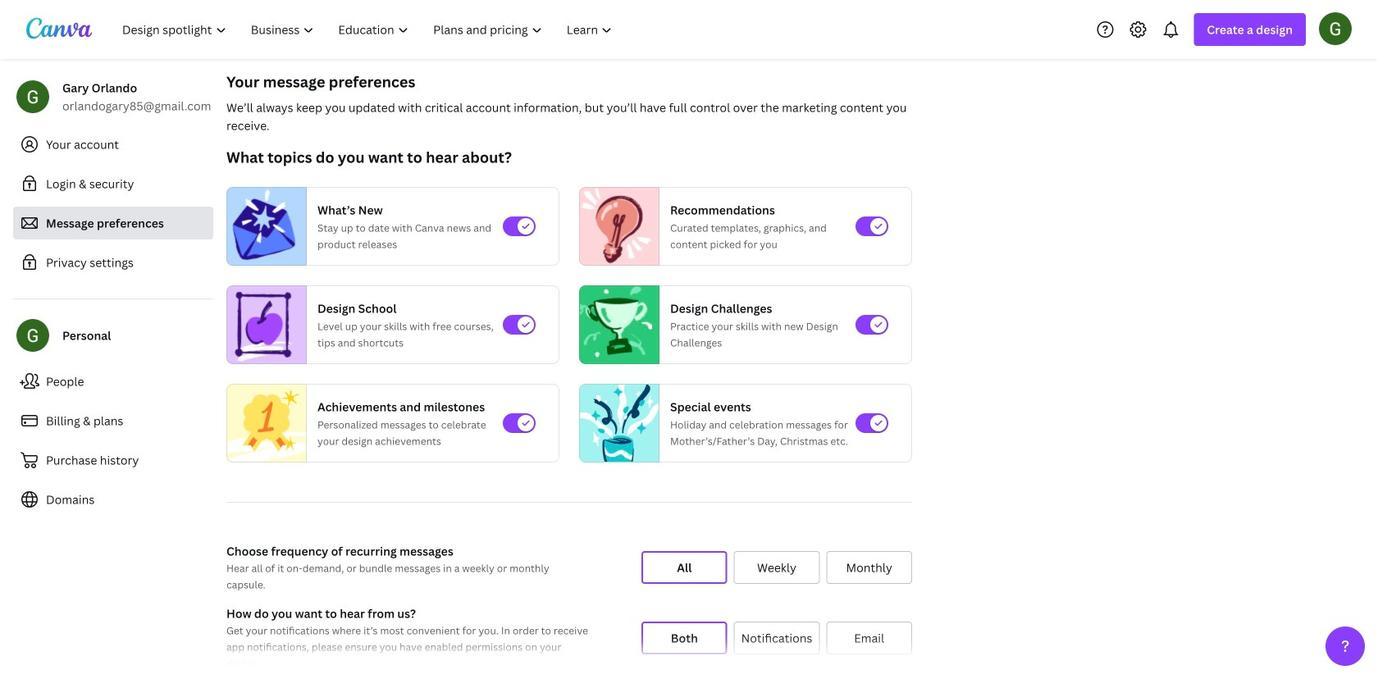 Task type: vqa. For each thing, say whether or not it's contained in the screenshot.
you
no



Task type: locate. For each thing, give the bounding box(es) containing it.
top level navigation element
[[112, 13, 626, 46]]

None button
[[642, 551, 728, 584], [734, 551, 820, 584], [827, 551, 913, 584], [642, 622, 728, 655], [734, 622, 820, 655], [827, 622, 913, 655], [642, 551, 728, 584], [734, 551, 820, 584], [827, 551, 913, 584], [642, 622, 728, 655], [734, 622, 820, 655], [827, 622, 913, 655]]

topic image
[[227, 187, 300, 266], [580, 187, 652, 266], [227, 286, 300, 364], [580, 286, 652, 364], [227, 380, 306, 466], [580, 380, 659, 466]]

gary orlando image
[[1320, 12, 1352, 45]]



